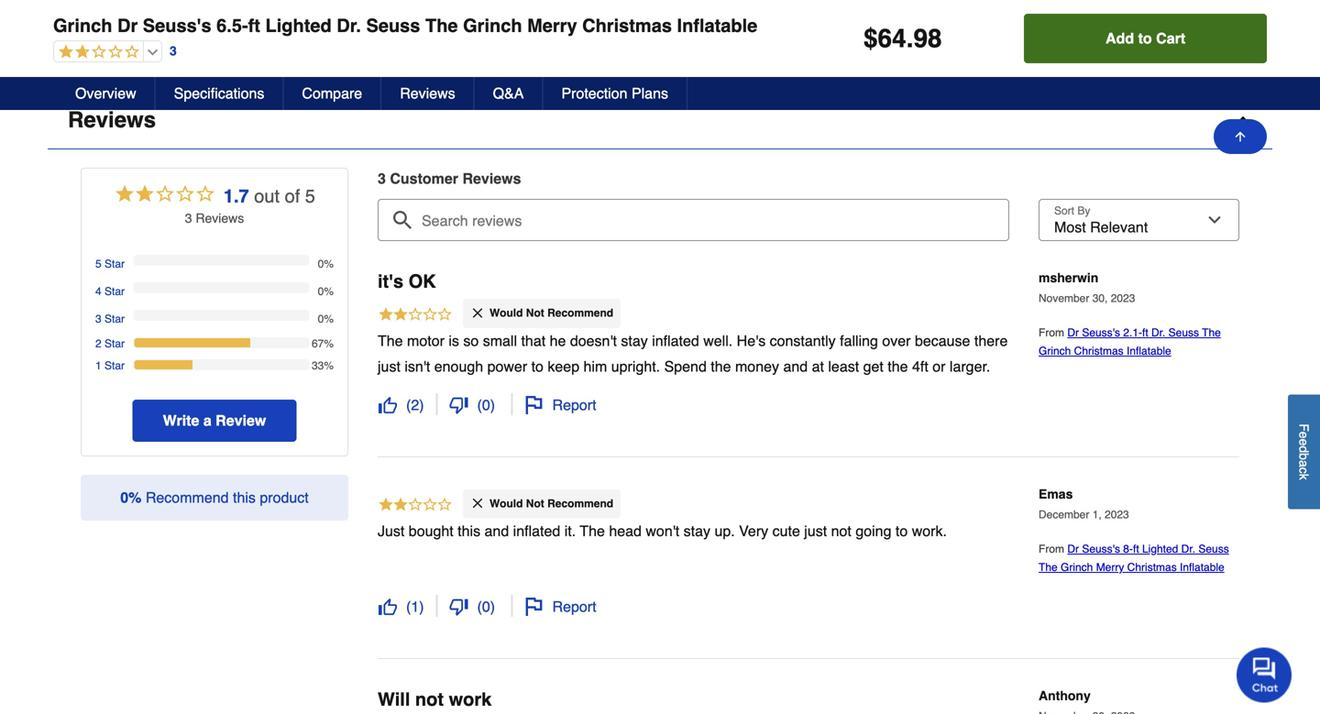 Task type: vqa. For each thing, say whether or not it's contained in the screenshot.
k
yes



Task type: locate. For each thing, give the bounding box(es) containing it.
0 vertical spatial 5
[[305, 186, 315, 207]]

2023
[[1111, 292, 1135, 305], [1105, 508, 1129, 521]]

ft inside dr seuss's 2.1-ft dr. seuss the grinch christmas inflatable
[[1142, 326, 1148, 339]]

1 0% from the top
[[318, 258, 334, 271]]

dr for ( 1 )
[[1067, 543, 1079, 555]]

2 horizontal spatial christmas
[[1127, 561, 1177, 574]]

flag image for ( 2 )
[[525, 396, 543, 414]]

to inside button
[[1138, 30, 1152, 47]]

flag image right thumb down icon
[[525, 598, 543, 616]]

1 from from the top
[[1039, 326, 1067, 339]]

flag image
[[525, 396, 543, 414], [525, 598, 543, 616]]

2023 inside msherwin november 30, 2023
[[1111, 292, 1135, 305]]

1 not from the top
[[526, 307, 544, 320]]

1 would not recommend from the top
[[490, 307, 613, 320]]

star down 2 star
[[105, 359, 125, 372]]

2 0% from the top
[[318, 285, 334, 298]]

( 0 ) right thumb down image
[[477, 396, 495, 413]]

1 down 2 star
[[95, 359, 101, 372]]

thumb down image
[[450, 598, 468, 616]]

report button
[[524, 394, 597, 416], [524, 596, 597, 618]]

emas
[[1039, 487, 1073, 501]]

1 horizontal spatial the
[[888, 358, 908, 375]]

1 vertical spatial reviews
[[68, 107, 156, 133]]

msherwin
[[1039, 271, 1099, 285]]

s down q&a button
[[513, 170, 521, 187]]

1 ( 0 ) from the top
[[477, 396, 495, 413]]

msherwin november 30, 2023
[[1039, 271, 1135, 305]]

review down 1.7
[[196, 211, 238, 226]]

0 vertical spatial report
[[552, 396, 596, 413]]

yes image up protection
[[547, 21, 562, 35]]

won't
[[646, 523, 680, 539]]

1 horizontal spatial stay
[[684, 523, 710, 539]]

and right bought
[[485, 523, 509, 539]]

reviews down the overview
[[68, 107, 156, 133]]

2 vertical spatial dr.
[[1181, 543, 1195, 555]]

2 vertical spatial to
[[896, 523, 908, 539]]

the inside dr seuss's 2.1-ft dr. seuss the grinch christmas inflatable
[[1202, 326, 1221, 339]]

1 vertical spatial christmas
[[1074, 345, 1124, 358]]

0 vertical spatial inflated
[[652, 332, 699, 349]]

would not recommend up it.
[[490, 497, 613, 510]]

0 vertical spatial 2023
[[1111, 292, 1135, 305]]

1 vertical spatial merry
[[1096, 561, 1124, 574]]

( right thumb down icon
[[477, 598, 482, 615]]

2 would not recommend from the top
[[490, 497, 613, 510]]

0 vertical spatial would not recommend
[[490, 307, 613, 320]]

) right thumb up icon at the bottom left
[[419, 396, 424, 413]]

to left work.
[[896, 523, 908, 539]]

1 vertical spatial 2
[[411, 396, 419, 413]]

seuss right the 8-
[[1199, 543, 1229, 555]]

( for thumb up icon at the bottom left
[[406, 396, 411, 413]]

1 e from the top
[[1297, 432, 1311, 439]]

1 flag image from the top
[[525, 396, 543, 414]]

report down keep
[[552, 396, 596, 413]]

report button down it.
[[524, 596, 597, 618]]

2 from from the top
[[1039, 543, 1067, 555]]

( right thumb up image in the bottom left of the page
[[406, 598, 411, 615]]

and left at on the bottom
[[783, 358, 808, 375]]

1 vertical spatial 0
[[120, 489, 129, 506]]

star
[[105, 258, 125, 271], [105, 285, 125, 298], [105, 313, 125, 326], [105, 337, 125, 350], [105, 359, 125, 372]]

cell
[[286, 21, 437, 39], [547, 21, 698, 39], [808, 21, 960, 39], [1070, 21, 1221, 39]]

( 0 ) right thumb down icon
[[477, 598, 495, 615]]

the inside the motor is so small that he doesn't stay inflated well. he's constantly falling over because there just isn't enough power  to keep him upright. spend the money and at least get the 4ft or larger.
[[378, 332, 403, 349]]

( for thumb down image
[[477, 396, 482, 413]]

would not recommend for 2nd the close image from the bottom
[[490, 307, 613, 320]]

close image
[[470, 306, 485, 320], [470, 496, 485, 511]]

yes image for 3rd cell from the right
[[547, 21, 562, 35]]

1 report button from the top
[[524, 394, 597, 416]]

christmas up protection plans at the top of page
[[582, 15, 672, 36]]

1 yes image from the left
[[286, 21, 300, 35]]

overview button
[[57, 77, 156, 110]]

1 vertical spatial 5
[[95, 258, 101, 271]]

( 0 ) for ( 2 )
[[477, 396, 495, 413]]

seuss's left 2.1-
[[1082, 326, 1120, 339]]

0 vertical spatial a
[[203, 412, 212, 429]]

not for 2nd the close image from the top of the page
[[526, 497, 544, 510]]

a inside write a review button
[[203, 412, 212, 429]]

motor
[[407, 332, 445, 349]]

reviews
[[400, 85, 455, 102], [68, 107, 156, 133]]

that
[[521, 332, 546, 349]]

2 horizontal spatial dr.
[[1181, 543, 1195, 555]]

report down it.
[[552, 598, 596, 615]]

1.7 stars image left 1.7
[[114, 182, 216, 209]]

and inside the motor is so small that he doesn't stay inflated well. he's constantly falling over because there just isn't enough power  to keep him upright. spend the money and at least get the 4ft or larger.
[[783, 358, 808, 375]]

lighted right 6.5- on the left of the page
[[265, 15, 332, 36]]

dr. right 2.1-
[[1151, 326, 1166, 339]]

1 vertical spatial seuss's
[[1082, 326, 1120, 339]]

yes image right 6.5- on the left of the page
[[286, 21, 300, 35]]

0 horizontal spatial merry
[[527, 15, 577, 36]]

3 cell from the left
[[808, 21, 960, 39]]

1 horizontal spatial lighted
[[1142, 543, 1178, 555]]

bought
[[409, 523, 454, 539]]

2.1-
[[1123, 326, 1142, 339]]

1 vertical spatial ( 0 )
[[477, 598, 495, 615]]

2 stars image
[[378, 306, 453, 325], [378, 496, 453, 516]]

1 vertical spatial seuss
[[1169, 326, 1199, 339]]

67%
[[312, 337, 334, 350]]

1 vertical spatial and
[[485, 523, 509, 539]]

0 vertical spatial flag image
[[525, 396, 543, 414]]

specifications button
[[156, 77, 284, 110]]

it's
[[378, 271, 403, 292]]

1 horizontal spatial s
[[513, 170, 521, 187]]

dr. inside dr seuss's 2.1-ft dr. seuss the grinch christmas inflatable
[[1151, 326, 1166, 339]]

0 vertical spatial ( 0 )
[[477, 396, 495, 413]]

5 right of at the left of page
[[305, 186, 315, 207]]

1 horizontal spatial a
[[1297, 460, 1311, 467]]

3 0% from the top
[[318, 313, 334, 326]]

1 vertical spatial report
[[552, 598, 596, 615]]

dr. right the 8-
[[1181, 543, 1195, 555]]

6.5-
[[216, 15, 248, 36]]

1 vertical spatial report button
[[524, 596, 597, 618]]

merry up protection
[[527, 15, 577, 36]]

from down december
[[1039, 543, 1067, 555]]

chat invite button image
[[1237, 647, 1293, 703]]

arrow up image
[[1233, 129, 1248, 144]]

1 vertical spatial 0%
[[318, 285, 334, 298]]

( right thumb up icon at the bottom left
[[406, 396, 411, 413]]

0 vertical spatial not
[[526, 307, 544, 320]]

0 horizontal spatial the
[[711, 358, 731, 375]]

star up 1 star
[[105, 337, 125, 350]]

stakes
[[80, 21, 127, 38]]

2 not from the top
[[526, 497, 544, 510]]

he's
[[737, 332, 766, 349]]

christmas down the 8-
[[1127, 561, 1177, 574]]

dr down "november" at the right
[[1067, 326, 1079, 339]]

0 horizontal spatial inflatable
[[677, 15, 758, 36]]

star up 4 star
[[105, 258, 125, 271]]

just right cute
[[804, 523, 827, 539]]

merry down the 8-
[[1096, 561, 1124, 574]]

christmas down 2.1-
[[1074, 345, 1124, 358]]

1 vertical spatial review
[[196, 211, 238, 226]]

falling
[[840, 332, 878, 349]]

1 vertical spatial 2 stars image
[[378, 496, 453, 516]]

2 stars image up motor on the left
[[378, 306, 453, 325]]

write
[[163, 412, 199, 429]]

) right thumb up image in the bottom left of the page
[[419, 598, 424, 615]]

grinch
[[53, 15, 112, 36], [463, 15, 522, 36], [1039, 345, 1071, 358], [1061, 561, 1093, 574]]

reviews button
[[382, 77, 475, 110], [48, 92, 1272, 149]]

just
[[378, 523, 405, 539]]

( for thumb down icon
[[477, 598, 482, 615]]

upright.
[[611, 358, 660, 375]]

flag image for ( 1 )
[[525, 598, 543, 616]]

anthony
[[1039, 688, 1091, 703]]

a right write
[[203, 412, 212, 429]]

0 horizontal spatial 5
[[95, 258, 101, 271]]

not right "will"
[[415, 689, 444, 710]]

merry
[[527, 15, 577, 36], [1096, 561, 1124, 574]]

stay inside the motor is so small that he doesn't stay inflated well. he's constantly falling over because there just isn't enough power  to keep him upright. spend the money and at least get the 4ft or larger.
[[621, 332, 648, 349]]

33%
[[312, 359, 334, 372]]

star up 2 star
[[105, 313, 125, 326]]

s down 1.7
[[238, 211, 244, 226]]

grinch inside dr seuss's 8-ft lighted dr. seuss the grinch merry christmas inflatable
[[1061, 561, 1093, 574]]

well.
[[703, 332, 733, 349]]

3
[[170, 44, 177, 58], [378, 170, 386, 187], [185, 211, 192, 226], [95, 313, 101, 326]]

will not work
[[378, 689, 492, 710]]

2 horizontal spatial to
[[1138, 30, 1152, 47]]

1 horizontal spatial just
[[804, 523, 827, 539]]

1 horizontal spatial inflated
[[652, 332, 699, 349]]

review for customer
[[462, 170, 513, 187]]

3 star from the top
[[105, 313, 125, 326]]

this right bought
[[458, 523, 480, 539]]

get
[[863, 358, 884, 375]]

0 vertical spatial 1.7 stars image
[[54, 44, 139, 61]]

seuss inside dr seuss's 8-ft lighted dr. seuss the grinch merry christmas inflatable
[[1199, 543, 1229, 555]]

s inside 1.7 out of 5 3 review s
[[238, 211, 244, 226]]

1 vertical spatial close image
[[470, 496, 485, 511]]

grinch up q&a
[[463, 15, 522, 36]]

inflatable inside dr seuss's 8-ft lighted dr. seuss the grinch merry christmas inflatable
[[1180, 561, 1225, 574]]

2 vertical spatial 0
[[482, 598, 490, 615]]

1 horizontal spatial and
[[783, 358, 808, 375]]

review right write
[[216, 412, 266, 429]]

review right customer
[[462, 170, 513, 187]]

1 vertical spatial this
[[458, 523, 480, 539]]

recommend right %
[[146, 489, 229, 506]]

2 cell from the left
[[547, 21, 698, 39]]

f e e d b a c k button
[[1288, 395, 1320, 509]]

)
[[419, 396, 424, 413], [490, 396, 495, 413], [419, 598, 424, 615], [490, 598, 495, 615]]

1 star from the top
[[105, 258, 125, 271]]

2 horizontal spatial ft
[[1142, 326, 1148, 339]]

seuss's left 6.5- on the left of the page
[[143, 15, 211, 36]]

keep
[[548, 358, 579, 375]]

dr. up compare
[[337, 15, 361, 36]]

0 horizontal spatial 2
[[95, 337, 101, 350]]

seuss's inside dr seuss's 8-ft lighted dr. seuss the grinch merry christmas inflatable
[[1082, 543, 1120, 555]]

seuss right 2.1-
[[1169, 326, 1199, 339]]

1 would from the top
[[490, 307, 523, 320]]

not
[[526, 307, 544, 320], [526, 497, 544, 510]]

2023 inside emas december 1, 2023
[[1105, 508, 1129, 521]]

8-
[[1123, 543, 1133, 555]]

dr inside dr seuss's 8-ft lighted dr. seuss the grinch merry christmas inflatable
[[1067, 543, 1079, 555]]

2 right thumb up icon at the bottom left
[[411, 396, 419, 413]]

) for thumb up image in the bottom left of the page
[[419, 598, 424, 615]]

3 for 3 customer review s
[[378, 170, 386, 187]]

a up k
[[1297, 460, 1311, 467]]

reviews down the grinch dr seuss's 6.5-ft lighted dr. seuss the grinch merry christmas inflatable at the top of page
[[400, 85, 455, 102]]

from
[[1039, 326, 1067, 339], [1039, 543, 1067, 555]]

1 vertical spatial would
[[490, 497, 523, 510]]

report button down keep
[[524, 394, 597, 416]]

c
[[1297, 467, 1311, 474]]

0 vertical spatial just
[[378, 358, 401, 375]]

5 inside 1.7 out of 5 3 review s
[[305, 186, 315, 207]]

0% for 4 star
[[318, 285, 334, 298]]

flag image down power
[[525, 396, 543, 414]]

inflated left it.
[[513, 523, 560, 539]]

2 stars image up bought
[[378, 496, 453, 516]]

2 vertical spatial review
[[216, 412, 266, 429]]

1 vertical spatial a
[[1297, 460, 1311, 467]]

would not recommend up the he
[[490, 307, 613, 320]]

1 vertical spatial from
[[1039, 543, 1067, 555]]

0 vertical spatial and
[[783, 358, 808, 375]]

0 vertical spatial report button
[[524, 394, 597, 416]]

2 ( 0 ) from the top
[[477, 598, 495, 615]]

5 up 4 on the left top
[[95, 258, 101, 271]]

2 vertical spatial 0%
[[318, 313, 334, 326]]

grinch down "november" at the right
[[1039, 345, 1071, 358]]

it.
[[564, 523, 576, 539]]

the inside dr seuss's 8-ft lighted dr. seuss the grinch merry christmas inflatable
[[1039, 561, 1058, 574]]

0 % recommend this product
[[120, 489, 309, 506]]

d
[[1297, 446, 1311, 453]]

1.7 stars image
[[54, 44, 139, 61], [114, 182, 216, 209]]

0 horizontal spatial stay
[[621, 332, 648, 349]]

0 horizontal spatial and
[[485, 523, 509, 539]]

grinch up the overview
[[53, 15, 112, 36]]

work.
[[912, 523, 947, 539]]

at
[[812, 358, 824, 375]]

star for 2 star
[[105, 337, 125, 350]]

( right thumb down image
[[477, 396, 482, 413]]

2 star from the top
[[105, 285, 125, 298]]

1 vertical spatial to
[[531, 358, 544, 375]]

1 vertical spatial 1
[[411, 598, 419, 615]]

3 inside 1.7 out of 5 3 review s
[[185, 211, 192, 226]]

1 horizontal spatial 5
[[305, 186, 315, 207]]

0 vertical spatial s
[[513, 170, 521, 187]]

1
[[95, 359, 101, 372], [411, 598, 419, 615]]

b
[[1297, 453, 1311, 460]]

dr inside dr seuss's 2.1-ft dr. seuss the grinch christmas inflatable
[[1067, 326, 1079, 339]]

the
[[711, 358, 731, 375], [888, 358, 908, 375]]

2 report from the top
[[552, 598, 596, 615]]

report for ( 1 )
[[552, 598, 596, 615]]

2 vertical spatial ft
[[1133, 543, 1139, 555]]

) right thumb down image
[[490, 396, 495, 413]]

1 vertical spatial 2023
[[1105, 508, 1129, 521]]

to right add
[[1138, 30, 1152, 47]]

from down "november" at the right
[[1039, 326, 1067, 339]]

0 for ( 1 )
[[482, 598, 490, 615]]

this left product
[[233, 489, 256, 506]]

review inside button
[[216, 412, 266, 429]]

98
[[914, 24, 942, 53]]

1 horizontal spatial dr.
[[1151, 326, 1166, 339]]

s
[[513, 170, 521, 187], [238, 211, 244, 226]]

e
[[1297, 432, 1311, 439], [1297, 439, 1311, 446]]

0 vertical spatial this
[[233, 489, 256, 506]]

1.7 stars image down stakes
[[54, 44, 139, 61]]

not for 2nd the close image from the bottom
[[526, 307, 544, 320]]

yes image
[[286, 21, 300, 35], [547, 21, 562, 35]]

0 vertical spatial would
[[490, 307, 523, 320]]

will
[[378, 689, 410, 710]]

ft
[[248, 15, 260, 36], [1142, 326, 1148, 339], [1133, 543, 1139, 555]]

add to cart
[[1106, 30, 1186, 47]]

recommend up doesn't at left top
[[547, 307, 613, 320]]

1 report from the top
[[552, 396, 596, 413]]

lighted right the 8-
[[1142, 543, 1178, 555]]

dr up the overview
[[117, 15, 138, 36]]

1 vertical spatial lighted
[[1142, 543, 1178, 555]]

1 horizontal spatial 2
[[411, 396, 419, 413]]

cute
[[772, 523, 800, 539]]

because
[[915, 332, 970, 349]]

seuss's left the 8-
[[1082, 543, 1120, 555]]

merry inside dr seuss's 8-ft lighted dr. seuss the grinch merry christmas inflatable
[[1096, 561, 1124, 574]]

the left the 4ft
[[888, 358, 908, 375]]

0 vertical spatial reviews
[[400, 85, 455, 102]]

add
[[1106, 30, 1134, 47]]

thumb down image
[[450, 396, 468, 414]]

e up d
[[1297, 432, 1311, 439]]

chevron up image
[[1234, 111, 1252, 129]]

star right 4 on the left top
[[105, 285, 125, 298]]

ft inside dr seuss's 8-ft lighted dr. seuss the grinch merry christmas inflatable
[[1133, 543, 1139, 555]]

not left going
[[831, 523, 852, 539]]

seuss's inside dr seuss's 2.1-ft dr. seuss the grinch christmas inflatable
[[1082, 326, 1120, 339]]

2 up 1 star
[[95, 337, 101, 350]]

of
[[285, 186, 300, 207]]

to down 'that'
[[531, 358, 544, 375]]

would
[[490, 307, 523, 320], [490, 497, 523, 510]]

1 horizontal spatial reviews
[[400, 85, 455, 102]]

stay up upright.
[[621, 332, 648, 349]]

the motor is so small that he doesn't stay inflated well. he's constantly falling over because there just isn't enough power  to keep him upright. spend the money and at least get the 4ft or larger.
[[378, 332, 1008, 375]]

1 horizontal spatial not
[[831, 523, 852, 539]]

seuss up compare 'button'
[[366, 15, 420, 36]]

2 yes image from the left
[[547, 21, 562, 35]]

the down well.
[[711, 358, 731, 375]]

0 vertical spatial 2 stars image
[[378, 306, 453, 325]]

1 horizontal spatial yes image
[[547, 21, 562, 35]]

0 vertical spatial 2
[[95, 337, 101, 350]]

0% for 3 star
[[318, 313, 334, 326]]

e up b
[[1297, 439, 1311, 446]]

0 vertical spatial lighted
[[265, 15, 332, 36]]

dr. inside dr seuss's 8-ft lighted dr. seuss the grinch merry christmas inflatable
[[1181, 543, 1195, 555]]

4
[[95, 285, 101, 298]]

inflated up spend
[[652, 332, 699, 349]]

grinch down december
[[1061, 561, 1093, 574]]

f
[[1297, 424, 1311, 432]]

2 2 stars image from the top
[[378, 496, 453, 516]]

5 star from the top
[[105, 359, 125, 372]]

2 horizontal spatial inflatable
[[1180, 561, 1225, 574]]

1 cell from the left
[[286, 21, 437, 39]]

spend
[[664, 358, 707, 375]]

0 vertical spatial 0
[[482, 396, 490, 413]]

inflatable
[[677, 15, 758, 36], [1127, 345, 1171, 358], [1180, 561, 1225, 574]]

2 report button from the top
[[524, 596, 597, 618]]

2 vertical spatial christmas
[[1127, 561, 1177, 574]]

0 vertical spatial review
[[462, 170, 513, 187]]

to inside the motor is so small that he doesn't stay inflated well. he's constantly falling over because there just isn't enough power  to keep him upright. spend the money and at least get the 4ft or larger.
[[531, 358, 544, 375]]

would not recommend
[[490, 307, 613, 320], [490, 497, 613, 510]]

0 vertical spatial christmas
[[582, 15, 672, 36]]

out
[[254, 186, 280, 207]]

1 right thumb up image in the bottom left of the page
[[411, 598, 419, 615]]

1 vertical spatial inflatable
[[1127, 345, 1171, 358]]

0 vertical spatial stay
[[621, 332, 648, 349]]

0 horizontal spatial this
[[233, 489, 256, 506]]

dr down december
[[1067, 543, 1079, 555]]

2 would from the top
[[490, 497, 523, 510]]

2 vertical spatial dr
[[1067, 543, 1079, 555]]

1 horizontal spatial merry
[[1096, 561, 1124, 574]]

recommend up it.
[[547, 497, 613, 510]]

2023 right 1,
[[1105, 508, 1129, 521]]

stay left up.
[[684, 523, 710, 539]]

2 flag image from the top
[[525, 598, 543, 616]]

( 0 )
[[477, 396, 495, 413], [477, 598, 495, 615]]

customer
[[390, 170, 458, 187]]

) right thumb down icon
[[490, 598, 495, 615]]

( 2 )
[[406, 396, 424, 413]]

seuss
[[366, 15, 420, 36], [1169, 326, 1199, 339], [1199, 543, 1229, 555]]

1 horizontal spatial to
[[896, 523, 908, 539]]

0 vertical spatial from
[[1039, 326, 1067, 339]]

0 horizontal spatial yes image
[[286, 21, 300, 35]]

just left isn't
[[378, 358, 401, 375]]

1 horizontal spatial christmas
[[1074, 345, 1124, 358]]

4 star from the top
[[105, 337, 125, 350]]

2023 right 30,
[[1111, 292, 1135, 305]]

4 cell from the left
[[1070, 21, 1221, 39]]

compare button
[[284, 77, 382, 110]]

review for a
[[216, 412, 266, 429]]

0 horizontal spatial s
[[238, 211, 244, 226]]

not
[[831, 523, 852, 539], [415, 689, 444, 710]]



Task type: describe. For each thing, give the bounding box(es) containing it.
2 close image from the top
[[470, 496, 485, 511]]

2 e from the top
[[1297, 439, 1311, 446]]

head
[[609, 523, 642, 539]]

seuss's for ( 2 )
[[1082, 326, 1120, 339]]

power
[[487, 358, 527, 375]]

star for 5 star
[[105, 258, 125, 271]]

1,
[[1092, 508, 1102, 521]]

3 star
[[95, 313, 125, 326]]

1 close image from the top
[[470, 306, 485, 320]]

grinch inside dr seuss's 2.1-ft dr. seuss the grinch christmas inflatable
[[1039, 345, 1071, 358]]

up.
[[715, 523, 735, 539]]

seuss inside dr seuss's 2.1-ft dr. seuss the grinch christmas inflatable
[[1169, 326, 1199, 339]]

0 for ( 2 )
[[482, 396, 490, 413]]

( for thumb up image in the bottom left of the page
[[406, 598, 411, 615]]

report button for ( 1 )
[[524, 596, 597, 618]]

0 horizontal spatial not
[[415, 689, 444, 710]]

review inside 1.7 out of 5 3 review s
[[196, 211, 238, 226]]

so
[[463, 332, 479, 349]]

0 horizontal spatial christmas
[[582, 15, 672, 36]]

.
[[906, 24, 914, 53]]

money
[[735, 358, 779, 375]]

specifications
[[174, 85, 264, 102]]

inflated inside the motor is so small that he doesn't stay inflated well. he's constantly falling over because there just isn't enough power  to keep him upright. spend the money and at least get the 4ft or larger.
[[652, 332, 699, 349]]

0 horizontal spatial ft
[[248, 15, 260, 36]]

dr seuss's 2.1-ft dr. seuss the grinch christmas inflatable
[[1039, 326, 1221, 358]]

report for ( 2 )
[[552, 396, 596, 413]]

0% for 5 star
[[318, 258, 334, 271]]

Search reviews text field
[[385, 199, 1002, 230]]

1.7 out of 5 3 review s
[[185, 186, 315, 226]]

december
[[1039, 508, 1089, 521]]

) for thumb down image
[[490, 396, 495, 413]]

small
[[483, 332, 517, 349]]

1 horizontal spatial this
[[458, 523, 480, 539]]

report button for ( 2 )
[[524, 394, 597, 416]]

) for thumb up icon at the bottom left
[[419, 396, 424, 413]]

0 horizontal spatial inflated
[[513, 523, 560, 539]]

he
[[550, 332, 566, 349]]

1 2 stars image from the top
[[378, 306, 453, 325]]

k
[[1297, 474, 1311, 480]]

) for thumb down icon
[[490, 598, 495, 615]]

write a review
[[163, 412, 266, 429]]

constantly
[[770, 332, 836, 349]]

3 for 3 star
[[95, 313, 101, 326]]

4ft
[[912, 358, 928, 375]]

0 vertical spatial 1
[[95, 359, 101, 372]]

cart
[[1156, 30, 1186, 47]]

compare
[[302, 85, 362, 102]]

dr seuss's 2.1-ft dr. seuss the grinch christmas inflatable link
[[1039, 326, 1221, 358]]

( 0 ) for ( 1 )
[[477, 598, 495, 615]]

1 horizontal spatial 1
[[411, 598, 419, 615]]

1 vertical spatial just
[[804, 523, 827, 539]]

work
[[449, 689, 492, 710]]

christmas inside dr seuss's 8-ft lighted dr. seuss the grinch merry christmas inflatable
[[1127, 561, 1177, 574]]

0 horizontal spatial reviews
[[68, 107, 156, 133]]

1 vertical spatial 1.7 stars image
[[114, 182, 216, 209]]

would not recommend for 2nd the close image from the top of the page
[[490, 497, 613, 510]]

or
[[933, 358, 946, 375]]

0 vertical spatial inflatable
[[677, 15, 758, 36]]

0 vertical spatial seuss's
[[143, 15, 211, 36]]

q&a
[[493, 85, 524, 102]]

2 star
[[95, 337, 125, 350]]

dr seuss's 8-ft lighted dr. seuss the grinch merry christmas inflatable link
[[1039, 543, 1229, 574]]

0 vertical spatial seuss
[[366, 15, 420, 36]]

grinch dr seuss's 6.5-ft lighted dr. seuss the grinch merry christmas inflatable
[[53, 15, 758, 36]]

protection
[[561, 85, 628, 102]]

overview
[[75, 85, 136, 102]]

it's ok
[[378, 271, 436, 292]]

1 vertical spatial stay
[[684, 523, 710, 539]]

( 1 )
[[406, 598, 424, 615]]

enough
[[434, 358, 483, 375]]

1.7
[[224, 186, 249, 207]]

just inside the motor is so small that he doesn't stay inflated well. he's constantly falling over because there just isn't enough power  to keep him upright. spend the money and at least get the 4ft or larger.
[[378, 358, 401, 375]]

3 for 3
[[170, 44, 177, 58]]

plans
[[632, 85, 668, 102]]

isn't
[[405, 358, 430, 375]]

ft for ( 2 )
[[1142, 326, 1148, 339]]

november
[[1039, 292, 1089, 305]]

thumb up image
[[379, 598, 397, 616]]

4 star
[[95, 285, 125, 298]]

included
[[131, 21, 191, 38]]

64
[[878, 24, 906, 53]]

q&a button
[[475, 77, 543, 110]]

product
[[260, 489, 309, 506]]

lighted inside dr seuss's 8-ft lighted dr. seuss the grinch merry christmas inflatable
[[1142, 543, 1178, 555]]

him
[[584, 358, 607, 375]]

least
[[828, 358, 859, 375]]

christmas inside dr seuss's 2.1-ft dr. seuss the grinch christmas inflatable
[[1074, 345, 1124, 358]]

from for ( 2 )
[[1039, 326, 1067, 339]]

0 vertical spatial dr.
[[337, 15, 361, 36]]

protection plans button
[[543, 77, 688, 110]]

star for 4 star
[[105, 285, 125, 298]]

doesn't
[[570, 332, 617, 349]]

yes image for 4th cell from right
[[286, 21, 300, 35]]

f e e d b a c k
[[1297, 424, 1311, 480]]

from for ( 1 )
[[1039, 543, 1067, 555]]

1 the from the left
[[711, 358, 731, 375]]

ft for ( 1 )
[[1133, 543, 1139, 555]]

$
[[864, 24, 878, 53]]

emas december 1, 2023
[[1039, 487, 1129, 521]]

thumb up image
[[379, 396, 397, 414]]

write a review button
[[133, 400, 296, 442]]

2023 for ( 2 )
[[1111, 292, 1135, 305]]

inflatable inside dr seuss's 2.1-ft dr. seuss the grinch christmas inflatable
[[1127, 345, 1171, 358]]

a inside f e e d b a c k button
[[1297, 460, 1311, 467]]

there
[[974, 332, 1008, 349]]

star for 3 star
[[105, 313, 125, 326]]

30,
[[1092, 292, 1108, 305]]

add to cart button
[[1024, 14, 1267, 63]]

seuss's for ( 1 )
[[1082, 543, 1120, 555]]

5 star
[[95, 258, 125, 271]]

2 the from the left
[[888, 358, 908, 375]]

star for 1 star
[[105, 359, 125, 372]]

%
[[129, 489, 142, 506]]

stakes included
[[80, 21, 191, 38]]

0 vertical spatial dr
[[117, 15, 138, 36]]

very
[[739, 523, 768, 539]]

is
[[449, 332, 459, 349]]

3 customer review s
[[378, 170, 521, 187]]

2023 for ( 1 )
[[1105, 508, 1129, 521]]

$ 64 . 98
[[864, 24, 942, 53]]

just bought this and inflated it. the head won't stay up. very cute just not going to work.
[[378, 523, 947, 539]]

dr for ( 2 )
[[1067, 326, 1079, 339]]

over
[[882, 332, 911, 349]]



